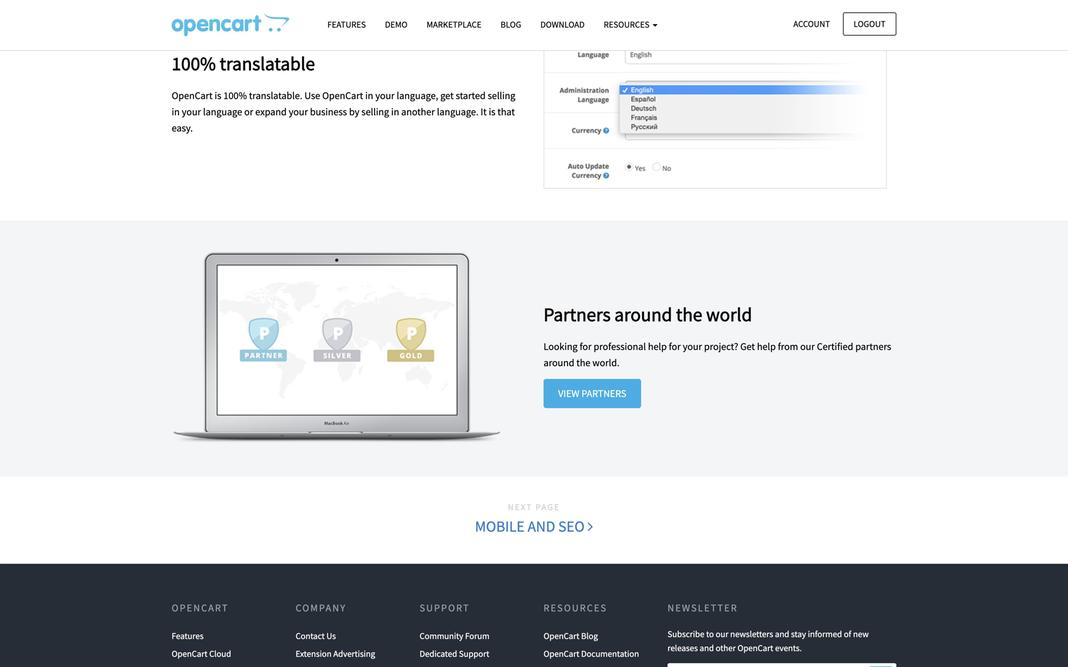 Task type: locate. For each thing, give the bounding box(es) containing it.
community forum
[[420, 631, 490, 642]]

0 vertical spatial support
[[420, 602, 470, 615]]

for down 'partners around the world'
[[669, 340, 681, 353]]

in up easy.
[[172, 105, 180, 118]]

features link up opencart cloud
[[172, 627, 204, 645]]

1 vertical spatial blog
[[581, 631, 598, 642]]

0 vertical spatial our
[[800, 340, 815, 353]]

that
[[498, 105, 515, 118]]

extension advertising link
[[296, 645, 375, 663]]

community
[[420, 631, 463, 642]]

1 vertical spatial our
[[716, 629, 729, 640]]

seo
[[558, 517, 585, 536]]

opencart for opencart documentation
[[544, 649, 579, 660]]

looking
[[544, 340, 578, 353]]

our right to
[[716, 629, 729, 640]]

100% translatable image
[[544, 1, 887, 189]]

1 for from the left
[[580, 340, 592, 353]]

community forum link
[[420, 627, 490, 645]]

view partners link
[[544, 379, 641, 408]]

marketplace
[[427, 19, 481, 30]]

translatable
[[220, 51, 315, 75]]

features inside 'link'
[[327, 19, 366, 30]]

features link for opencart cloud
[[172, 627, 204, 645]]

opencart is 100% translatable. use opencart in your language, get started selling in your language or expand your business by selling in another language. it is that easy.
[[172, 89, 515, 134]]

and inside 'link'
[[528, 517, 555, 536]]

logout link
[[843, 12, 896, 36]]

100% translatable
[[172, 51, 315, 75]]

language,
[[397, 89, 438, 102]]

releases
[[668, 643, 698, 654]]

0 horizontal spatial 100%
[[172, 51, 216, 75]]

opencart down opencart blog link
[[544, 649, 579, 660]]

help right get
[[757, 340, 776, 353]]

help
[[648, 340, 667, 353], [757, 340, 776, 353]]

1 horizontal spatial around
[[614, 302, 672, 326]]

0 horizontal spatial help
[[648, 340, 667, 353]]

around down looking
[[544, 357, 574, 369]]

our right from
[[800, 340, 815, 353]]

language.
[[437, 105, 479, 118]]

partners
[[855, 340, 891, 353]]

mobile
[[475, 517, 525, 536]]

1 vertical spatial features
[[172, 631, 204, 642]]

and up events.
[[775, 629, 789, 640]]

selling right "by"
[[361, 105, 389, 118]]

1 horizontal spatial and
[[700, 643, 714, 654]]

features up opencart cloud
[[172, 631, 204, 642]]

0 vertical spatial 100%
[[172, 51, 216, 75]]

angle right image
[[588, 519, 593, 534]]

2 horizontal spatial in
[[391, 105, 399, 118]]

and down to
[[700, 643, 714, 654]]

0 horizontal spatial for
[[580, 340, 592, 353]]

0 horizontal spatial and
[[528, 517, 555, 536]]

in left language,
[[365, 89, 373, 102]]

1 vertical spatial and
[[775, 629, 789, 640]]

0 vertical spatial and
[[528, 517, 555, 536]]

translatable.
[[249, 89, 302, 102]]

100% inside opencart is 100% translatable. use opencart in your language, get started selling in your language or expand your business by selling in another language. it is that easy.
[[223, 89, 247, 102]]

events.
[[775, 643, 802, 654]]

blog inside "link"
[[501, 19, 521, 30]]

your up easy.
[[182, 105, 201, 118]]

support up community
[[420, 602, 470, 615]]

opencart for opencart is 100% translatable. use opencart in your language, get started selling in your language or expand your business by selling in another language. it is that easy.
[[172, 89, 213, 102]]

company
[[296, 602, 346, 615]]

for right looking
[[580, 340, 592, 353]]

100% up language
[[223, 89, 247, 102]]

the inside looking for professional help for your project? get help from our certified partners around the world.
[[576, 357, 590, 369]]

our
[[800, 340, 815, 353], [716, 629, 729, 640]]

1 horizontal spatial features link
[[318, 13, 375, 36]]

1 vertical spatial features link
[[172, 627, 204, 645]]

features link left demo
[[318, 13, 375, 36]]

cloud
[[209, 649, 231, 660]]

1 vertical spatial the
[[576, 357, 590, 369]]

1 horizontal spatial is
[[489, 105, 495, 118]]

opencart up opencart cloud
[[172, 602, 229, 615]]

blog up opencart documentation
[[581, 631, 598, 642]]

0 horizontal spatial around
[[544, 357, 574, 369]]

0 vertical spatial is
[[215, 89, 221, 102]]

1 horizontal spatial 100%
[[223, 89, 247, 102]]

the
[[676, 302, 702, 326], [576, 357, 590, 369]]

0 vertical spatial features link
[[318, 13, 375, 36]]

partners up looking
[[544, 302, 611, 326]]

1 vertical spatial is
[[489, 105, 495, 118]]

in
[[365, 89, 373, 102], [172, 105, 180, 118], [391, 105, 399, 118]]

and
[[528, 517, 555, 536], [775, 629, 789, 640], [700, 643, 714, 654]]

blog
[[501, 19, 521, 30], [581, 631, 598, 642]]

extension advertising
[[296, 649, 375, 660]]

1 horizontal spatial the
[[676, 302, 702, 326]]

our inside subscribe to our newsletters and stay informed of new releases and other opencart events.
[[716, 629, 729, 640]]

is up language
[[215, 89, 221, 102]]

1 vertical spatial 100%
[[223, 89, 247, 102]]

contact
[[296, 631, 325, 642]]

partners
[[544, 302, 611, 326], [582, 387, 626, 400]]

next
[[508, 501, 533, 513]]

0 vertical spatial partners
[[544, 302, 611, 326]]

opencart inside subscribe to our newsletters and stay informed of new releases and other opencart events.
[[738, 643, 773, 654]]

1 horizontal spatial for
[[669, 340, 681, 353]]

help down 'partners around the world'
[[648, 340, 667, 353]]

selling
[[488, 89, 515, 102], [361, 105, 389, 118]]

features link
[[318, 13, 375, 36], [172, 627, 204, 645]]

is right it
[[489, 105, 495, 118]]

your
[[375, 89, 395, 102], [182, 105, 201, 118], [289, 105, 308, 118], [683, 340, 702, 353]]

partners down world.
[[582, 387, 626, 400]]

0 vertical spatial features
[[327, 19, 366, 30]]

world
[[706, 302, 752, 326]]

1 horizontal spatial help
[[757, 340, 776, 353]]

the left world.
[[576, 357, 590, 369]]

support down forum
[[459, 649, 489, 660]]

around
[[614, 302, 672, 326], [544, 357, 574, 369]]

opencart up opencart documentation
[[544, 631, 579, 642]]

opencart for opencart
[[172, 602, 229, 615]]

0 horizontal spatial features link
[[172, 627, 204, 645]]

mobile and seo
[[475, 517, 588, 536]]

0 horizontal spatial our
[[716, 629, 729, 640]]

blog left download
[[501, 19, 521, 30]]

0 horizontal spatial selling
[[361, 105, 389, 118]]

opencart up easy.
[[172, 89, 213, 102]]

0 vertical spatial around
[[614, 302, 672, 326]]

100% down opencart - features image
[[172, 51, 216, 75]]

resources link
[[594, 13, 667, 36]]

informed
[[808, 629, 842, 640]]

support
[[420, 602, 470, 615], [459, 649, 489, 660]]

is
[[215, 89, 221, 102], [489, 105, 495, 118]]

features
[[327, 19, 366, 30], [172, 631, 204, 642]]

the left world
[[676, 302, 702, 326]]

0 horizontal spatial the
[[576, 357, 590, 369]]

1 horizontal spatial features
[[327, 19, 366, 30]]

of
[[844, 629, 851, 640]]

1 vertical spatial partners
[[582, 387, 626, 400]]

in left another
[[391, 105, 399, 118]]

opencart blog
[[544, 631, 598, 642]]

opencart down newsletters
[[738, 643, 773, 654]]

2 vertical spatial and
[[700, 643, 714, 654]]

1 vertical spatial around
[[544, 357, 574, 369]]

1 horizontal spatial our
[[800, 340, 815, 353]]

0 horizontal spatial features
[[172, 631, 204, 642]]

0 vertical spatial blog
[[501, 19, 521, 30]]

your left project?
[[683, 340, 702, 353]]

1 horizontal spatial selling
[[488, 89, 515, 102]]

0 horizontal spatial blog
[[501, 19, 521, 30]]

0 vertical spatial the
[[676, 302, 702, 326]]

around up "professional"
[[614, 302, 672, 326]]

opencart left the cloud
[[172, 649, 207, 660]]

newsletters
[[730, 629, 773, 640]]

0 horizontal spatial in
[[172, 105, 180, 118]]

and down page in the right bottom of the page
[[528, 517, 555, 536]]

selling up that
[[488, 89, 515, 102]]

0 vertical spatial selling
[[488, 89, 515, 102]]

100%
[[172, 51, 216, 75], [223, 89, 247, 102]]

resources
[[604, 19, 651, 30], [544, 602, 607, 615]]

download link
[[531, 13, 594, 36]]

project?
[[704, 340, 738, 353]]

for
[[580, 340, 592, 353], [669, 340, 681, 353]]

features left demo
[[327, 19, 366, 30]]



Task type: describe. For each thing, give the bounding box(es) containing it.
demo link
[[375, 13, 417, 36]]

us
[[326, 631, 336, 642]]

documentation
[[581, 649, 639, 660]]

it
[[481, 105, 487, 118]]

business
[[310, 105, 347, 118]]

account
[[793, 18, 830, 30]]

opencart documentation link
[[544, 645, 639, 663]]

contact us
[[296, 631, 336, 642]]

subscribe to our newsletters and stay informed of new releases and other opencart events.
[[668, 629, 869, 654]]

professional
[[594, 340, 646, 353]]

partners around the world
[[544, 302, 752, 326]]

contact us link
[[296, 627, 336, 645]]

language
[[203, 105, 242, 118]]

to
[[706, 629, 714, 640]]

opencart - features image
[[172, 13, 289, 36]]

1 help from the left
[[648, 340, 667, 353]]

by
[[349, 105, 359, 118]]

2 help from the left
[[757, 340, 776, 353]]

download
[[540, 19, 585, 30]]

your inside looking for professional help for your project? get help from our certified partners around the world.
[[683, 340, 702, 353]]

new
[[853, 629, 869, 640]]

looking for professional help for your project? get help from our certified partners around the world.
[[544, 340, 891, 369]]

opencart cloud
[[172, 649, 231, 660]]

1 horizontal spatial blog
[[581, 631, 598, 642]]

expand
[[255, 105, 287, 118]]

advertising
[[333, 649, 375, 660]]

get
[[440, 89, 454, 102]]

easy.
[[172, 122, 193, 134]]

opencart cloud link
[[172, 645, 231, 663]]

view partners
[[558, 387, 626, 400]]

certified
[[817, 340, 853, 353]]

get
[[740, 340, 755, 353]]

1 vertical spatial resources
[[544, 602, 607, 615]]

marketplace link
[[417, 13, 491, 36]]

dedicated support
[[420, 649, 489, 660]]

logout
[[854, 18, 886, 30]]

around inside looking for professional help for your project? get help from our certified partners around the world.
[[544, 357, 574, 369]]

stay
[[791, 629, 806, 640]]

blog link
[[491, 13, 531, 36]]

features for opencart cloud
[[172, 631, 204, 642]]

newsletter
[[668, 602, 738, 615]]

mobile and seo link
[[474, 515, 594, 539]]

features for demo
[[327, 19, 366, 30]]

view
[[558, 387, 579, 400]]

another
[[401, 105, 435, 118]]

partners around the world image
[[172, 252, 500, 445]]

page
[[536, 501, 560, 513]]

forum
[[465, 631, 490, 642]]

opencart for opencart cloud
[[172, 649, 207, 660]]

0 horizontal spatial is
[[215, 89, 221, 102]]

or
[[244, 105, 253, 118]]

features link for demo
[[318, 13, 375, 36]]

1 vertical spatial support
[[459, 649, 489, 660]]

from
[[778, 340, 798, 353]]

extension
[[296, 649, 332, 660]]

opencart blog link
[[544, 627, 598, 645]]

your left language,
[[375, 89, 395, 102]]

other
[[716, 643, 736, 654]]

use
[[304, 89, 320, 102]]

subscribe
[[668, 629, 704, 640]]

account link
[[783, 12, 841, 36]]

1 vertical spatial selling
[[361, 105, 389, 118]]

dedicated
[[420, 649, 457, 660]]

started
[[456, 89, 486, 102]]

opencart up "by"
[[322, 89, 363, 102]]

world.
[[592, 357, 620, 369]]

dedicated support link
[[420, 645, 489, 663]]

1 horizontal spatial in
[[365, 89, 373, 102]]

2 for from the left
[[669, 340, 681, 353]]

opencart for opencart blog
[[544, 631, 579, 642]]

2 horizontal spatial and
[[775, 629, 789, 640]]

opencart documentation
[[544, 649, 639, 660]]

demo
[[385, 19, 408, 30]]

your down use
[[289, 105, 308, 118]]

0 vertical spatial resources
[[604, 19, 651, 30]]

our inside looking for professional help for your project? get help from our certified partners around the world.
[[800, 340, 815, 353]]

next page
[[508, 501, 560, 513]]



Task type: vqa. For each thing, say whether or not it's contained in the screenshot.
search ICON
no



